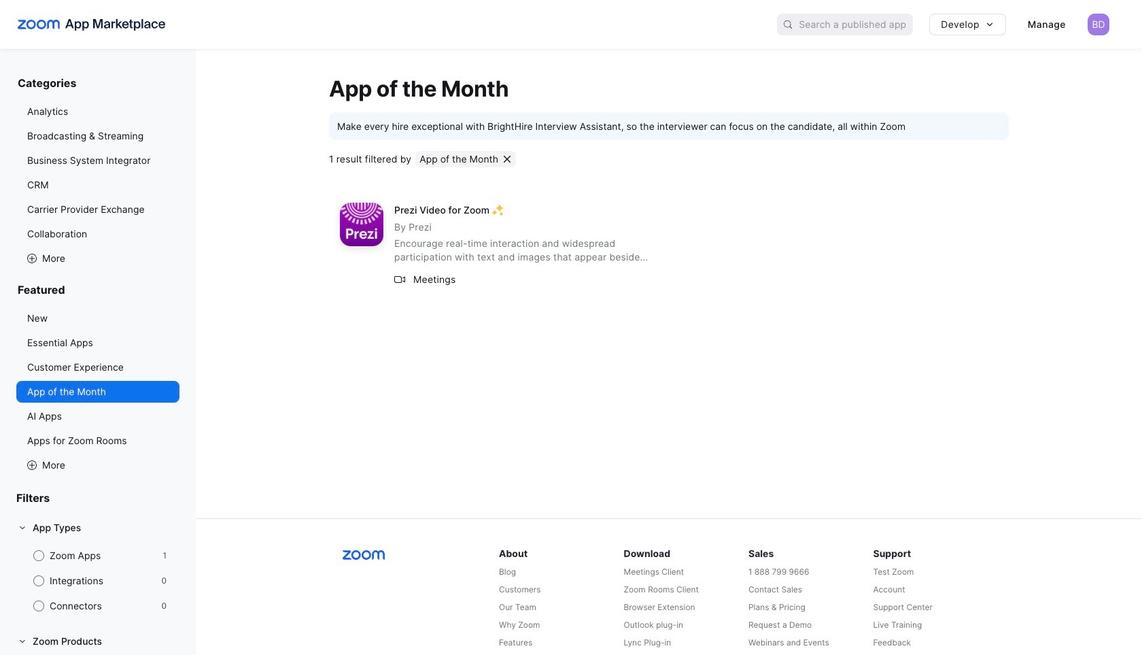 Task type: describe. For each thing, give the bounding box(es) containing it.
current user is barb dwyer element
[[1089, 14, 1110, 35]]



Task type: vqa. For each thing, say whether or not it's contained in the screenshot.
Search a published app element
yes



Task type: locate. For each thing, give the bounding box(es) containing it.
Search text field
[[800, 15, 914, 34]]

search a published app element
[[778, 14, 914, 35]]

banner
[[0, 0, 1143, 49]]



